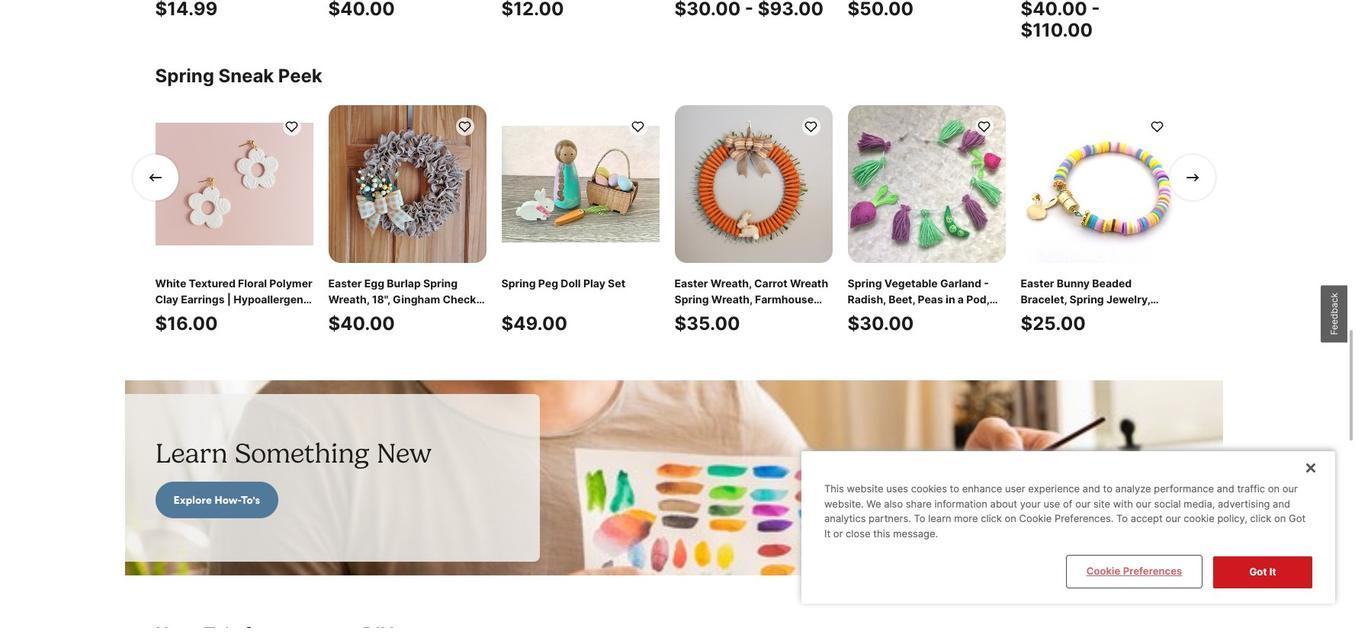Task type: locate. For each thing, give the bounding box(es) containing it.
1 horizontal spatial cookie
[[1087, 566, 1121, 578]]

got up got it 'button'
[[1290, 513, 1306, 525]]

0 vertical spatial $40.00
[[1021, 0, 1088, 20]]

to down share at the right
[[914, 513, 926, 525]]

cookie
[[1020, 513, 1052, 525], [1087, 566, 1121, 578]]

website.
[[825, 498, 864, 510]]

2 horizontal spatial spring
[[848, 277, 883, 290]]

got it button
[[1214, 557, 1313, 589]]

message.
[[894, 528, 939, 540]]

favorite image for $49.00
[[631, 119, 646, 134]]

$40.00 inside $40.00 - $110.00
[[1021, 0, 1088, 20]]

share
[[906, 498, 932, 510]]

0 horizontal spatial to
[[914, 513, 926, 525]]

to up information at the bottom of page
[[950, 483, 960, 495]]

and up magenta,
[[870, 309, 890, 322]]

spring inside spring vegetable garland - radish, beet, peas in a pod, felt and tassel, emerald, magenta, purple
[[848, 277, 883, 290]]

$16.00
[[155, 313, 218, 335]]

set
[[608, 277, 626, 290]]

on right traffic
[[1269, 483, 1280, 495]]

0 horizontal spatial to
[[950, 483, 960, 495]]

cookie inside the this website uses cookies to enhance user experience and to analyze performance and traffic on our website. we also share information about your use of our site with our social media, advertising and analytics partners. to learn more click on cookie preferences. to accept our cookie policy, click on got it or close this message.
[[1020, 513, 1052, 525]]

0 horizontal spatial cookie
[[1020, 513, 1052, 525]]

cookie down your
[[1020, 513, 1052, 525]]

and
[[870, 309, 890, 322], [1083, 483, 1101, 495], [1218, 483, 1235, 495], [1274, 498, 1291, 510]]

on
[[1269, 483, 1280, 495], [1005, 513, 1017, 525], [1275, 513, 1287, 525]]

it
[[825, 528, 831, 540], [1270, 566, 1277, 579]]

and up advertising
[[1218, 483, 1235, 495]]

our
[[1283, 483, 1299, 495], [1076, 498, 1091, 510], [1137, 498, 1152, 510], [1166, 513, 1182, 525]]

- inside $40.00 - $110.00
[[1092, 0, 1101, 20]]

favorite image inside $35.00 link
[[804, 119, 819, 134]]

$40.00
[[1021, 0, 1088, 20], [328, 313, 395, 335]]

1 horizontal spatial $40.00
[[1021, 0, 1088, 20]]

doll
[[561, 277, 581, 290]]

$40.00 link
[[328, 105, 486, 356]]

spring left peg
[[502, 277, 536, 290]]

spring for $49.00
[[502, 277, 536, 290]]

it down advertising
[[1270, 566, 1277, 579]]

click down advertising
[[1251, 513, 1272, 525]]

0 horizontal spatial $40.00
[[328, 313, 395, 335]]

1 to from the left
[[914, 513, 926, 525]]

favorite image for $25.00
[[1151, 119, 1165, 134]]

explore how-to's
[[174, 494, 260, 507]]

favorite image inside $40.00 link
[[458, 119, 472, 134]]

favorite image
[[977, 119, 992, 134], [1151, 119, 1165, 134]]

vegetable
[[885, 277, 938, 290]]

lazy load image image
[[125, 381, 1224, 576]]

1 vertical spatial $40.00
[[328, 313, 395, 335]]

magenta,
[[848, 325, 897, 338]]

our up preferences.
[[1076, 498, 1091, 510]]

learn
[[155, 437, 228, 470]]

explore how-to's button
[[155, 482, 279, 519]]

1 vertical spatial -
[[985, 277, 990, 290]]

1 vertical spatial got
[[1250, 566, 1268, 579]]

1 horizontal spatial favorite image
[[1151, 119, 1165, 134]]

to down with
[[1117, 513, 1129, 525]]

we
[[867, 498, 882, 510]]

1 horizontal spatial got
[[1290, 513, 1306, 525]]

0 vertical spatial got
[[1290, 513, 1306, 525]]

spring up radish,
[[848, 277, 883, 290]]

to
[[950, 483, 960, 495], [1104, 483, 1113, 495]]

learn something new
[[155, 437, 432, 470]]

2 favorite image from the left
[[458, 119, 472, 134]]

spring sneak peek
[[155, 65, 323, 87]]

favorite image inside $25.00 link
[[1151, 119, 1165, 134]]

-
[[1092, 0, 1101, 20], [985, 277, 990, 290]]

pod,
[[967, 293, 990, 306]]

to
[[914, 513, 926, 525], [1117, 513, 1129, 525]]

got down advertising
[[1250, 566, 1268, 579]]

1 vertical spatial it
[[1270, 566, 1277, 579]]

uses
[[887, 483, 909, 495]]

click down about
[[981, 513, 1003, 525]]

media,
[[1185, 498, 1216, 510]]

favorite image inside $16.00 "link"
[[285, 119, 299, 134]]

1 favorite image from the left
[[285, 119, 299, 134]]

social
[[1155, 498, 1182, 510]]

1 horizontal spatial click
[[1251, 513, 1272, 525]]

got
[[1290, 513, 1306, 525], [1250, 566, 1268, 579]]

1 horizontal spatial spring
[[502, 277, 536, 290]]

spring
[[155, 65, 214, 87], [502, 277, 536, 290], [848, 277, 883, 290]]

website
[[847, 483, 884, 495]]

easter egg burlap spring wreath, 18", gingham check bow, country, rustic, farmhouse, easter, eggs, burlap, handmade gingham bow image
[[328, 105, 486, 263]]

0 horizontal spatial it
[[825, 528, 831, 540]]

explore
[[174, 494, 212, 507]]

this website uses cookies to enhance user experience and to analyze performance and traffic on our website. we also share information about your use of our site with our social media, advertising and analytics partners. to learn more click on cookie preferences. to accept our cookie policy, click on got it or close this message.
[[825, 483, 1306, 540]]

0 horizontal spatial got
[[1250, 566, 1268, 579]]

0 vertical spatial cookie
[[1020, 513, 1052, 525]]

spring left sneak
[[155, 65, 214, 87]]

0 horizontal spatial click
[[981, 513, 1003, 525]]

0 horizontal spatial favorite image
[[977, 119, 992, 134]]

to up site on the right bottom of page
[[1104, 483, 1113, 495]]

performance
[[1155, 483, 1215, 495]]

new
[[377, 437, 432, 470]]

1 favorite image from the left
[[977, 119, 992, 134]]

got inside 'button'
[[1250, 566, 1268, 579]]

cookie left preferences
[[1087, 566, 1121, 578]]

1 horizontal spatial -
[[1092, 0, 1101, 20]]

3 favorite image from the left
[[631, 119, 646, 134]]

peg
[[539, 277, 559, 290]]

2 favorite image from the left
[[1151, 119, 1165, 134]]

cookie
[[1184, 513, 1215, 525]]

$110.00
[[1021, 19, 1093, 41]]

0 horizontal spatial -
[[985, 277, 990, 290]]

with
[[1114, 498, 1134, 510]]

- inside spring vegetable garland - radish, beet, peas in a pod, felt and tassel, emerald, magenta, purple
[[985, 277, 990, 290]]

it left or
[[825, 528, 831, 540]]

4 favorite image from the left
[[804, 119, 819, 134]]

radish,
[[848, 293, 887, 306]]

also
[[885, 498, 904, 510]]

analyze
[[1116, 483, 1152, 495]]

click
[[981, 513, 1003, 525], [1251, 513, 1272, 525]]

favorite image
[[285, 119, 299, 134], [458, 119, 472, 134], [631, 119, 646, 134], [804, 119, 819, 134]]

1 horizontal spatial to
[[1104, 483, 1113, 495]]

and inside spring vegetable garland - radish, beet, peas in a pod, felt and tassel, emerald, magenta, purple
[[870, 309, 890, 322]]

favorite image for $16.00
[[285, 119, 299, 134]]

0 vertical spatial it
[[825, 528, 831, 540]]

information
[[935, 498, 988, 510]]

1 horizontal spatial it
[[1270, 566, 1277, 579]]

learn
[[929, 513, 952, 525]]

$35.00
[[675, 313, 741, 335]]

0 vertical spatial -
[[1092, 0, 1101, 20]]

more
[[955, 513, 979, 525]]

1 horizontal spatial to
[[1117, 513, 1129, 525]]

1 vertical spatial cookie
[[1087, 566, 1121, 578]]

white textured floral polymer clay earrings | hypoallergenic earrings | handmade earrings | statement earrings | clip-on earrings available image
[[155, 105, 313, 263]]



Task type: describe. For each thing, give the bounding box(es) containing it.
use
[[1044, 498, 1061, 510]]

$25.00
[[1021, 313, 1086, 335]]

traffic
[[1238, 483, 1266, 495]]

this
[[874, 528, 891, 540]]

this
[[825, 483, 845, 495]]

favorite image for $35.00
[[804, 119, 819, 134]]

policy,
[[1218, 513, 1248, 525]]

play
[[584, 277, 606, 290]]

$40.00 for $40.00
[[328, 313, 395, 335]]

enhance
[[963, 483, 1003, 495]]

got inside the this website uses cookies to enhance user experience and to analyze performance and traffic on our website. we also share information about your use of our site with our social media, advertising and analytics partners. to learn more click on cookie preferences. to accept our cookie policy, click on got it or close this message.
[[1290, 513, 1306, 525]]

garland
[[941, 277, 982, 290]]

partners.
[[869, 513, 912, 525]]

about
[[991, 498, 1018, 510]]

felt
[[848, 309, 867, 322]]

spring for $30.00
[[848, 277, 883, 290]]

on right policy,
[[1275, 513, 1287, 525]]

spring peg doll play set image
[[502, 105, 660, 263]]

of
[[1064, 498, 1073, 510]]

advertising
[[1219, 498, 1271, 510]]

$25.00 link
[[1021, 105, 1179, 356]]

close
[[846, 528, 871, 540]]

something
[[235, 437, 370, 470]]

emerald,
[[931, 309, 977, 322]]

$16.00 link
[[155, 105, 313, 356]]

accept
[[1131, 513, 1164, 525]]

easter wreath, carrot wreath spring wreath, farmhouse wreath, rabbit, bunny, jute wreath, handmade burlap bow country wreath, door decor image
[[675, 105, 833, 263]]

analytics
[[825, 513, 866, 525]]

2 to from the left
[[1104, 483, 1113, 495]]

it inside 'button'
[[1270, 566, 1277, 579]]

our up accept
[[1137, 498, 1152, 510]]

tassel,
[[892, 309, 929, 322]]

$40.00 for $40.00 - $110.00
[[1021, 0, 1088, 20]]

spring vegetable garland - radish, beet, peas in a pod, felt and tassel, emerald, magenta, purple image
[[848, 105, 1006, 263]]

0 horizontal spatial spring
[[155, 65, 214, 87]]

cookies
[[912, 483, 948, 495]]

cookie preferences button
[[1068, 557, 1202, 588]]

$30.00
[[848, 313, 914, 335]]

user
[[1006, 483, 1026, 495]]

$40.00 - $110.00
[[1021, 0, 1101, 41]]

$35.00 link
[[675, 105, 833, 356]]

your
[[1021, 498, 1041, 510]]

in
[[946, 293, 956, 306]]

preferences.
[[1055, 513, 1114, 525]]

preferences
[[1124, 566, 1183, 578]]

spring vegetable garland - radish, beet, peas in a pod, felt and tassel, emerald, magenta, purple
[[848, 277, 990, 338]]

a
[[958, 293, 965, 306]]

$49.00
[[502, 313, 568, 335]]

spring peg doll play set
[[502, 277, 626, 290]]

favorite image for $40.00
[[458, 119, 472, 134]]

our down social
[[1166, 513, 1182, 525]]

1 to from the left
[[950, 483, 960, 495]]

peas
[[918, 293, 944, 306]]

to's
[[241, 494, 260, 507]]

on down about
[[1005, 513, 1017, 525]]

and up site on the right bottom of page
[[1083, 483, 1101, 495]]

$40.00 - $110.00 link
[[1021, 0, 1179, 41]]

1 click from the left
[[981, 513, 1003, 525]]

beet,
[[889, 293, 916, 306]]

cookie inside button
[[1087, 566, 1121, 578]]

easter bunny beaded bracelet, spring jewelry, pastel colors, charm bracelet, magnetic clasp, unique and handmade, polymer clay, gift for her image
[[1021, 105, 1179, 263]]

experience
[[1029, 483, 1081, 495]]

2 to from the left
[[1117, 513, 1129, 525]]

purple
[[900, 325, 934, 338]]

it inside the this website uses cookies to enhance user experience and to analyze performance and traffic on our website. we also share information about your use of our site with our social media, advertising and analytics partners. to learn more click on cookie preferences. to accept our cookie policy, click on got it or close this message.
[[825, 528, 831, 540]]

2 click from the left
[[1251, 513, 1272, 525]]

sneak
[[219, 65, 274, 87]]

and right advertising
[[1274, 498, 1291, 510]]

cookie preferences
[[1087, 566, 1183, 578]]

how-
[[215, 494, 241, 507]]

peek
[[278, 65, 323, 87]]

or
[[834, 528, 844, 540]]

site
[[1094, 498, 1111, 510]]

favorite image for $30.00
[[977, 119, 992, 134]]

our right traffic
[[1283, 483, 1299, 495]]

got it
[[1250, 566, 1277, 579]]



Task type: vqa. For each thing, say whether or not it's contained in the screenshot.
cookies
yes



